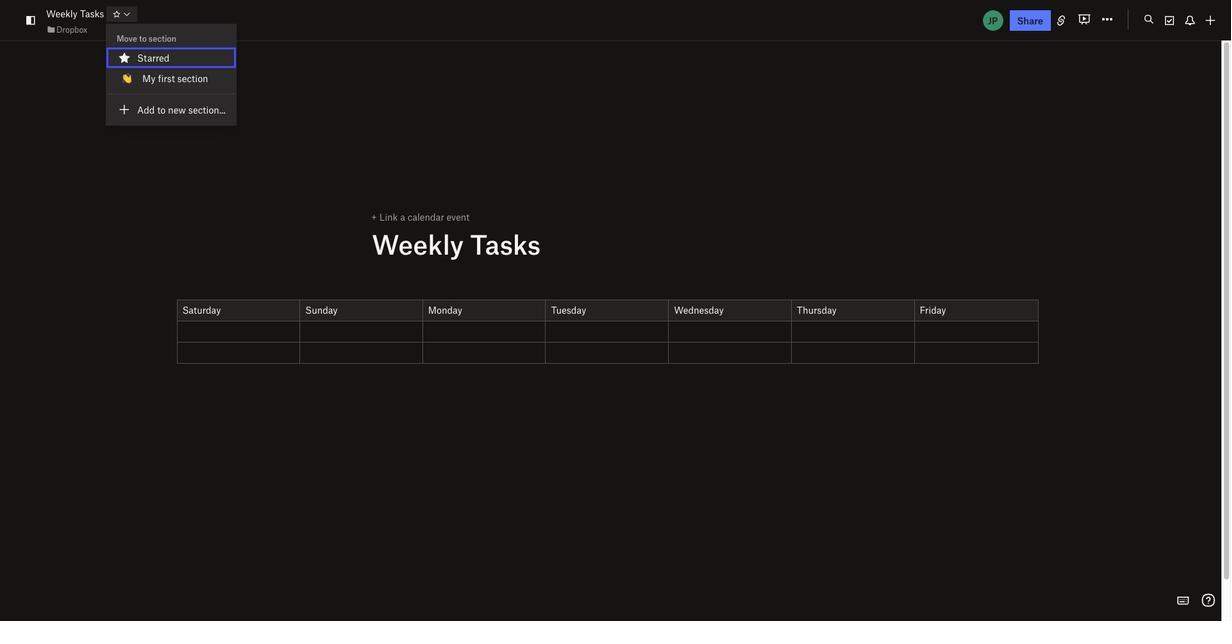 Task type: describe. For each thing, give the bounding box(es) containing it.
move to section
[[117, 33, 177, 44]]

wednesday
[[674, 304, 724, 315]]

dropbox
[[56, 24, 87, 35]]

monday
[[428, 304, 463, 315]]

to for move
[[139, 33, 147, 44]]

my first section
[[142, 72, 208, 84]]

my
[[142, 72, 156, 84]]

section for move to section
[[149, 33, 177, 44]]

weekly inside "link"
[[46, 8, 78, 19]]

move
[[117, 33, 137, 44]]

+
[[371, 211, 377, 223]]

my first section menu item
[[106, 68, 236, 89]]

0 vertical spatial weekly tasks
[[46, 8, 104, 19]]

a
[[400, 211, 405, 223]]

event
[[447, 211, 470, 223]]

weekly tasks link
[[46, 7, 104, 21]]

saturday
[[183, 304, 221, 315]]

jp
[[989, 14, 998, 26]]

calendar
[[408, 211, 444, 223]]

dropbox link
[[46, 23, 87, 36]]

section...
[[188, 104, 226, 115]]

new
[[168, 104, 186, 115]]

starred
[[137, 52, 170, 64]]



Task type: locate. For each thing, give the bounding box(es) containing it.
add
[[137, 104, 155, 115]]

0 horizontal spatial tasks
[[80, 8, 104, 19]]

sunday
[[305, 304, 338, 315]]

0 vertical spatial section
[[149, 33, 177, 44]]

1 vertical spatial weekly tasks
[[372, 227, 541, 260]]

weekly down + link a calendar event dropdown button
[[372, 227, 464, 260]]

0 vertical spatial tasks
[[80, 8, 104, 19]]

waving hand image
[[122, 73, 132, 83]]

menu
[[106, 24, 236, 125]]

1 horizontal spatial to
[[157, 104, 166, 115]]

tasks inside "link"
[[80, 8, 104, 19]]

weekly up dropbox link
[[46, 8, 78, 19]]

1 vertical spatial weekly
[[372, 227, 464, 260]]

0 horizontal spatial weekly
[[46, 8, 78, 19]]

link
[[380, 211, 398, 223]]

+ link a calendar event button
[[362, 211, 470, 223]]

menu containing starred
[[106, 24, 236, 125]]

to for add
[[157, 104, 166, 115]]

1 horizontal spatial section
[[177, 72, 208, 84]]

first
[[158, 72, 175, 84]]

jp button
[[982, 9, 1005, 32]]

weekly tasks up dropbox
[[46, 8, 104, 19]]

0 horizontal spatial to
[[139, 33, 147, 44]]

0 horizontal spatial weekly tasks
[[46, 8, 104, 19]]

weekly
[[46, 8, 78, 19], [372, 227, 464, 260]]

add to new section...
[[137, 104, 226, 115]]

1 vertical spatial section
[[177, 72, 208, 84]]

share
[[1018, 14, 1044, 26]]

1 horizontal spatial weekly
[[372, 227, 464, 260]]

section for my first section
[[177, 72, 208, 84]]

friday
[[920, 304, 947, 315]]

tasks
[[80, 8, 104, 19], [471, 227, 541, 260]]

section inside 'menu item'
[[177, 72, 208, 84]]

add to new section... menu item
[[106, 99, 236, 120]]

1 vertical spatial to
[[157, 104, 166, 115]]

to
[[139, 33, 147, 44], [157, 104, 166, 115]]

+ link a calendar event
[[371, 211, 470, 223]]

thursday
[[797, 304, 837, 315]]

starred menu item
[[106, 47, 236, 68]]

1 horizontal spatial tasks
[[471, 227, 541, 260]]

0 horizontal spatial section
[[149, 33, 177, 44]]

to inside "add to new section..." menu item
[[157, 104, 166, 115]]

share button
[[1010, 10, 1051, 30]]

section up starred menu item
[[149, 33, 177, 44]]

0 vertical spatial to
[[139, 33, 147, 44]]

section
[[149, 33, 177, 44], [177, 72, 208, 84]]

to right move
[[139, 33, 147, 44]]

section right the first
[[177, 72, 208, 84]]

weekly tasks
[[46, 8, 104, 19], [372, 227, 541, 260]]

tuesday
[[551, 304, 587, 315]]

to right add
[[157, 104, 166, 115]]

1 vertical spatial tasks
[[471, 227, 541, 260]]

0 vertical spatial weekly
[[46, 8, 78, 19]]

weekly tasks down event
[[372, 227, 541, 260]]

1 horizontal spatial weekly tasks
[[372, 227, 541, 260]]



Task type: vqa. For each thing, say whether or not it's contained in the screenshot.
Tuesday
yes



